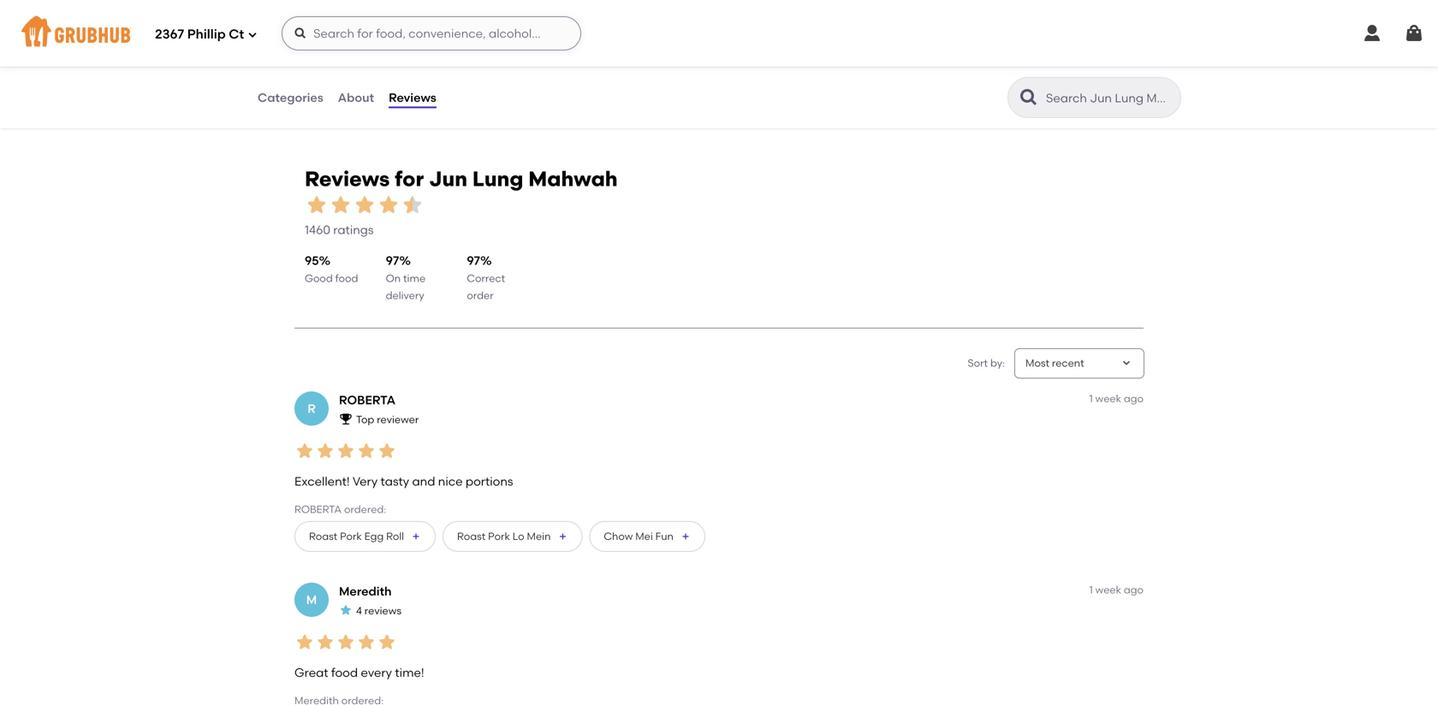Task type: describe. For each thing, give the bounding box(es) containing it.
55 ratings
[[1099, 76, 1157, 91]]

week for great food every time!
[[1096, 584, 1122, 596]]

20–30
[[894, 58, 924, 71]]

pork for egg
[[340, 530, 362, 543]]

bistro
[[320, 14, 359, 31]]

mei
[[636, 530, 653, 543]]

chow
[[604, 530, 633, 543]]

jun
[[429, 167, 468, 191]]

roast for roast pork egg roll
[[309, 530, 338, 543]]

excellent! very tasty and nice portions
[[295, 474, 513, 489]]

time
[[403, 272, 426, 285]]

1460
[[305, 223, 330, 237]]

for
[[395, 167, 424, 191]]

top reviewer
[[356, 414, 419, 426]]

most recent
[[1026, 357, 1085, 370]]

97 correct order
[[467, 253, 505, 302]]

lung
[[473, 167, 524, 191]]

1 for great food every time!
[[1090, 584, 1093, 596]]

time!
[[395, 666, 424, 680]]

ct
[[229, 27, 244, 42]]

trophy icon image
[[339, 413, 353, 426]]

reviews
[[365, 605, 402, 617]]

subscription pass image
[[282, 36, 299, 50]]

egg
[[365, 530, 384, 543]]

min for 15–25 min 1.38 mi
[[312, 58, 330, 71]]

97 for 97 on time delivery
[[386, 253, 399, 268]]

delivery
[[386, 290, 424, 302]]

15–25 min 3.25 mi
[[588, 58, 636, 85]]

reviews button
[[388, 67, 437, 128]]

20–30 min 4.95 mi
[[894, 58, 945, 85]]

roberta for roberta ordered:
[[295, 504, 342, 516]]

about button
[[337, 67, 375, 128]]

every
[[361, 666, 392, 680]]

sort by:
[[968, 357, 1005, 370]]

svg image
[[294, 27, 308, 40]]

15–25 for 1.38
[[282, 58, 309, 71]]

excellent!
[[295, 474, 350, 489]]

great
[[295, 666, 328, 680]]

1460 ratings
[[305, 223, 374, 237]]

roast pork lo mein
[[457, 530, 551, 543]]

min for 20–30 min 4.95 mi
[[926, 58, 945, 71]]

2367 phillip ct
[[155, 27, 244, 42]]

lo
[[513, 530, 525, 543]]

roast for roast pork lo mein
[[457, 530, 486, 543]]

1 for excellent! very tasty and nice portions
[[1090, 393, 1093, 405]]

4.95
[[894, 73, 914, 85]]

pork for lo
[[488, 530, 510, 543]]

plus icon image inside chow mei fun button
[[681, 532, 691, 542]]

main navigation navigation
[[0, 0, 1439, 67]]

jade bistro link
[[282, 13, 545, 32]]

plus icon image for mein
[[558, 532, 568, 542]]

most
[[1026, 357, 1050, 370]]

meredith
[[339, 584, 392, 599]]

reviews for jun lung mahwah
[[305, 167, 618, 191]]

fun
[[656, 530, 674, 543]]

r
[[308, 401, 316, 416]]

jade bistro
[[282, 14, 359, 31]]

plus icon image for roll
[[411, 532, 421, 542]]

15–25 for 3.25
[[588, 58, 615, 71]]

ago for excellent! very tasty and nice portions
[[1124, 393, 1144, 405]]

mi for 3.25
[[612, 73, 624, 85]]

reviewer
[[377, 414, 419, 426]]

roberta for roberta
[[339, 393, 396, 408]]

2367
[[155, 27, 184, 42]]

on
[[386, 272, 401, 285]]

very
[[353, 474, 378, 489]]

reviews for reviews for jun lung mahwah
[[305, 167, 390, 191]]

roast pork egg roll
[[309, 530, 404, 543]]

roberta ordered:
[[295, 504, 386, 516]]

portions
[[466, 474, 513, 489]]

3.25
[[588, 73, 608, 85]]

roast pork egg roll button
[[295, 521, 436, 552]]



Task type: vqa. For each thing, say whether or not it's contained in the screenshot.
1460
yes



Task type: locate. For each thing, give the bounding box(es) containing it.
2 plus icon image from the left
[[558, 532, 568, 542]]

chow mei fun button
[[589, 521, 705, 552]]

15–25 up 1.38
[[282, 58, 309, 71]]

categories button
[[257, 67, 324, 128]]

2 min from the left
[[618, 58, 636, 71]]

2 ago from the top
[[1124, 584, 1144, 596]]

min inside 15–25 min 1.38 mi
[[312, 58, 330, 71]]

svg image
[[1362, 23, 1383, 44], [1404, 23, 1425, 44], [248, 30, 258, 40]]

star icon image
[[476, 57, 490, 71], [490, 57, 504, 71], [504, 57, 517, 71], [517, 57, 531, 71], [531, 57, 545, 71], [782, 57, 796, 71], [796, 57, 810, 71], [810, 57, 823, 71], [823, 57, 837, 71], [823, 57, 837, 71], [837, 57, 851, 71], [1088, 57, 1102, 71], [1102, 57, 1116, 71], [1116, 57, 1129, 71], [1129, 57, 1143, 71], [1143, 57, 1157, 71], [1143, 57, 1157, 71], [305, 193, 329, 217], [329, 193, 353, 217], [353, 193, 377, 217], [377, 193, 401, 217], [401, 193, 425, 217], [401, 193, 425, 217], [295, 441, 315, 462], [315, 441, 336, 462], [336, 441, 356, 462], [356, 441, 377, 462], [377, 441, 397, 462], [339, 604, 353, 618], [295, 632, 315, 653], [315, 632, 336, 653], [336, 632, 356, 653], [356, 632, 377, 653], [377, 632, 397, 653]]

roast inside button
[[457, 530, 486, 543]]

97 inside 97 on time delivery
[[386, 253, 399, 268]]

2 week from the top
[[1096, 584, 1122, 596]]

1 week ago
[[1090, 393, 1144, 405], [1090, 584, 1144, 596]]

0 horizontal spatial mi
[[303, 73, 316, 85]]

Sort by: field
[[1026, 356, 1085, 371]]

97
[[386, 253, 399, 268], [467, 253, 480, 268]]

roast pork lo mein button
[[443, 521, 583, 552]]

1 97 from the left
[[386, 253, 399, 268]]

0 vertical spatial ago
[[1124, 393, 1144, 405]]

95
[[305, 253, 319, 268]]

2 horizontal spatial min
[[926, 58, 945, 71]]

mi for 4.95
[[917, 73, 929, 85]]

ordered:
[[344, 504, 386, 516]]

1 roast from the left
[[309, 530, 338, 543]]

0 vertical spatial week
[[1096, 393, 1122, 405]]

food inside 95 good food
[[335, 272, 358, 285]]

pork inside "roast pork egg roll" button
[[340, 530, 362, 543]]

roast inside button
[[309, 530, 338, 543]]

m
[[306, 593, 317, 607]]

97 up correct
[[467, 253, 480, 268]]

3 mi from the left
[[917, 73, 929, 85]]

recent
[[1052, 357, 1085, 370]]

mi inside 15–25 min 3.25 mi
[[612, 73, 624, 85]]

0 horizontal spatial 97
[[386, 253, 399, 268]]

mi right 3.25
[[612, 73, 624, 85]]

pork inside roast pork lo mein button
[[488, 530, 510, 543]]

1 horizontal spatial roast
[[457, 530, 486, 543]]

1 week ago for great food every time!
[[1090, 584, 1144, 596]]

sort
[[968, 357, 988, 370]]

1 vertical spatial 1 week ago
[[1090, 584, 1144, 596]]

chow mei fun
[[604, 530, 674, 543]]

0 vertical spatial reviews
[[389, 90, 437, 105]]

1 vertical spatial week
[[1096, 584, 1122, 596]]

1 pork from the left
[[340, 530, 362, 543]]

great food every time!
[[295, 666, 424, 680]]

min inside 20–30 min 4.95 mi
[[926, 58, 945, 71]]

good
[[305, 272, 333, 285]]

order
[[467, 290, 494, 302]]

roberta up top
[[339, 393, 396, 408]]

0 vertical spatial food
[[335, 272, 358, 285]]

97 for 97 correct order
[[467, 253, 480, 268]]

mi inside 20–30 min 4.95 mi
[[917, 73, 929, 85]]

1 vertical spatial 1
[[1090, 584, 1093, 596]]

pork
[[340, 530, 362, 543], [488, 530, 510, 543]]

by:
[[991, 357, 1005, 370]]

1 vertical spatial ago
[[1124, 584, 1144, 596]]

2 97 from the left
[[467, 253, 480, 268]]

1 ago from the top
[[1124, 393, 1144, 405]]

min
[[312, 58, 330, 71], [618, 58, 636, 71], [926, 58, 945, 71]]

ratings for 1460 ratings
[[333, 223, 374, 237]]

ago for great food every time!
[[1124, 584, 1144, 596]]

2 horizontal spatial svg image
[[1404, 23, 1425, 44]]

1 horizontal spatial 97
[[467, 253, 480, 268]]

0 vertical spatial 1 week ago
[[1090, 393, 1144, 405]]

1 horizontal spatial min
[[618, 58, 636, 71]]

0 horizontal spatial 15–25
[[282, 58, 309, 71]]

mi right 4.95
[[917, 73, 929, 85]]

tasty
[[381, 474, 409, 489]]

1 horizontal spatial 15–25
[[588, 58, 615, 71]]

reviews right about
[[389, 90, 437, 105]]

15–25 inside 15–25 min 3.25 mi
[[588, 58, 615, 71]]

mi for 1.38
[[303, 73, 316, 85]]

15–25 up 3.25
[[588, 58, 615, 71]]

0 horizontal spatial svg image
[[248, 30, 258, 40]]

week
[[1096, 393, 1122, 405], [1096, 584, 1122, 596]]

jade
[[282, 14, 317, 31]]

0 vertical spatial 1
[[1090, 393, 1093, 405]]

97 inside 97 correct order
[[467, 253, 480, 268]]

1 1 from the top
[[1090, 393, 1093, 405]]

2 pork from the left
[[488, 530, 510, 543]]

3 min from the left
[[926, 58, 945, 71]]

pork left lo
[[488, 530, 510, 543]]

2 mi from the left
[[612, 73, 624, 85]]

top
[[356, 414, 374, 426]]

1 week ago for excellent! very tasty and nice portions
[[1090, 393, 1144, 405]]

ratings right 55
[[1116, 76, 1157, 91]]

95 good food
[[305, 253, 358, 285]]

2 1 from the top
[[1090, 584, 1093, 596]]

mi right 1.38
[[303, 73, 316, 85]]

about
[[338, 90, 374, 105]]

3 plus icon image from the left
[[681, 532, 691, 542]]

categories
[[258, 90, 323, 105]]

reviews up 1460 ratings on the top of the page
[[305, 167, 390, 191]]

min for 15–25 min 3.25 mi
[[618, 58, 636, 71]]

ratings
[[1116, 76, 1157, 91], [333, 223, 374, 237]]

and
[[412, 474, 435, 489]]

nice
[[438, 474, 463, 489]]

ratings for 55 ratings
[[1116, 76, 1157, 91]]

1 week from the top
[[1096, 393, 1122, 405]]

0 horizontal spatial ratings
[[333, 223, 374, 237]]

plus icon image right mein
[[558, 532, 568, 542]]

food right good on the left top
[[335, 272, 358, 285]]

97 on time delivery
[[386, 253, 426, 302]]

roberta
[[339, 393, 396, 408], [295, 504, 342, 516]]

2 15–25 from the left
[[588, 58, 615, 71]]

plus icon image right the roll
[[411, 532, 421, 542]]

min inside 15–25 min 3.25 mi
[[618, 58, 636, 71]]

2 1 week ago from the top
[[1090, 584, 1144, 596]]

roast left lo
[[457, 530, 486, 543]]

1 horizontal spatial pork
[[488, 530, 510, 543]]

Search Jun Lung Mahwah  search field
[[1045, 90, 1176, 106]]

15–25 min 1.38 mi
[[282, 58, 330, 85]]

1 mi from the left
[[303, 73, 316, 85]]

roll
[[386, 530, 404, 543]]

0 horizontal spatial plus icon image
[[411, 532, 421, 542]]

0 horizontal spatial min
[[312, 58, 330, 71]]

0 horizontal spatial pork
[[340, 530, 362, 543]]

1 vertical spatial food
[[331, 666, 358, 680]]

1 min from the left
[[312, 58, 330, 71]]

2 roast from the left
[[457, 530, 486, 543]]

2 horizontal spatial plus icon image
[[681, 532, 691, 542]]

pork left egg
[[340, 530, 362, 543]]

2 horizontal spatial mi
[[917, 73, 929, 85]]

ago
[[1124, 393, 1144, 405], [1124, 584, 1144, 596]]

1 vertical spatial ratings
[[333, 223, 374, 237]]

1 1 week ago from the top
[[1090, 393, 1144, 405]]

roberta down excellent!
[[295, 504, 342, 516]]

reviews
[[389, 90, 437, 105], [305, 167, 390, 191]]

correct
[[467, 272, 505, 285]]

1 horizontal spatial ratings
[[1116, 76, 1157, 91]]

0 horizontal spatial roast
[[309, 530, 338, 543]]

reviews for reviews
[[389, 90, 437, 105]]

0 vertical spatial ratings
[[1116, 76, 1157, 91]]

1
[[1090, 393, 1093, 405], [1090, 584, 1093, 596]]

plus icon image inside roast pork lo mein button
[[558, 532, 568, 542]]

55
[[1099, 76, 1114, 91]]

caret down icon image
[[1120, 357, 1134, 371]]

4 reviews
[[356, 605, 402, 617]]

0 vertical spatial roberta
[[339, 393, 396, 408]]

1 vertical spatial reviews
[[305, 167, 390, 191]]

reviews inside reviews button
[[389, 90, 437, 105]]

mahwah
[[529, 167, 618, 191]]

week for excellent! very tasty and nice portions
[[1096, 393, 1122, 405]]

97 up on
[[386, 253, 399, 268]]

1 horizontal spatial plus icon image
[[558, 532, 568, 542]]

search icon image
[[1019, 87, 1040, 108]]

ratings right 1460
[[333, 223, 374, 237]]

1.38
[[282, 73, 300, 85]]

roast
[[309, 530, 338, 543], [457, 530, 486, 543]]

1 vertical spatial roberta
[[295, 504, 342, 516]]

1 plus icon image from the left
[[411, 532, 421, 542]]

plus icon image
[[411, 532, 421, 542], [558, 532, 568, 542], [681, 532, 691, 542]]

food left every
[[331, 666, 358, 680]]

plus icon image inside "roast pork egg roll" button
[[411, 532, 421, 542]]

15–25 inside 15–25 min 1.38 mi
[[282, 58, 309, 71]]

mein
[[527, 530, 551, 543]]

Search for food, convenience, alcohol... search field
[[282, 16, 582, 51]]

1 horizontal spatial mi
[[612, 73, 624, 85]]

15–25
[[282, 58, 309, 71], [588, 58, 615, 71]]

phillip
[[187, 27, 226, 42]]

mi inside 15–25 min 1.38 mi
[[303, 73, 316, 85]]

1 horizontal spatial svg image
[[1362, 23, 1383, 44]]

mi
[[303, 73, 316, 85], [612, 73, 624, 85], [917, 73, 929, 85]]

1 15–25 from the left
[[282, 58, 309, 71]]

food
[[335, 272, 358, 285], [331, 666, 358, 680]]

plus icon image right fun
[[681, 532, 691, 542]]

roast down roberta ordered:
[[309, 530, 338, 543]]

4
[[356, 605, 362, 617]]

asian
[[306, 36, 334, 49]]



